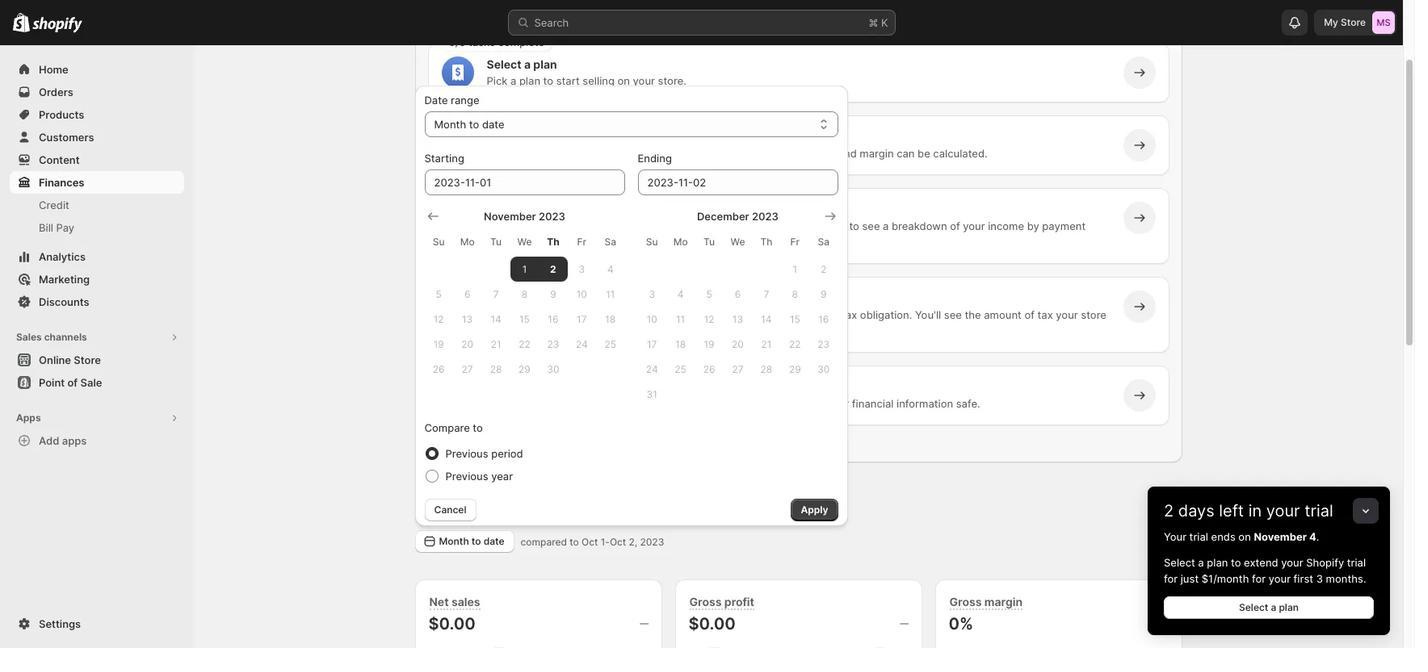 Task type: vqa. For each thing, say whether or not it's contained in the screenshot.


Task type: describe. For each thing, give the bounding box(es) containing it.
0 horizontal spatial 25
[[605, 339, 617, 351]]

13 for first 13 button from right
[[733, 313, 743, 326]]

your right so
[[753, 147, 775, 160]]

adds
[[511, 398, 535, 410]]

plan for select a plan to extend your shopify trial for just $1/month for your first 3 months.
[[1207, 557, 1229, 570]]

select a plan
[[1239, 602, 1299, 614]]

th for december 2023
[[761, 236, 773, 248]]

be inside add your first product make sure to include your product's cost per item, so your gross profit and margin can be calculated.
[[918, 147, 931, 160]]

1 for november 2023
[[523, 263, 527, 276]]

sales inside dropdown button
[[452, 595, 480, 609]]

0 vertical spatial shopify
[[525, 203, 567, 217]]

your up sure
[[512, 130, 537, 144]]

24 for right 24 button
[[646, 364, 658, 376]]

compared to oct 1-oct 2, 2023
[[521, 536, 664, 548]]

to right compared
[[570, 536, 579, 548]]

1 horizontal spatial 4 button
[[667, 282, 695, 307]]

these
[[756, 2, 784, 15]]

0/5 tasks complete
[[449, 36, 545, 48]]

net sales button
[[425, 594, 484, 612]]

you're
[[487, 309, 518, 322]]

2 12 button from the left
[[695, 307, 724, 332]]

to inside set up two-step authentication this adds an extra layer of security to your account, and helps keep your financial information safe.
[[665, 398, 675, 410]]

0 horizontal spatial 17 button
[[568, 307, 596, 332]]

6 for 2nd the '6' button
[[735, 288, 741, 301]]

keep
[[800, 398, 824, 410]]

finances inside start collecting sales tax you're required to collect sales tax in states where your business has a tax obligation. you'll see the amount of tax your store has collected on the finances overview.
[[591, 325, 636, 338]]

select a plan to extend your shopify trial for just $1/month for your first 3 months.
[[1164, 557, 1367, 586]]

we for december
[[731, 236, 745, 248]]

your right extend
[[1282, 557, 1304, 570]]

gross
[[778, 147, 806, 160]]

start inside 'set up shopify payments start accepting payments instantly with shopify payments.you'll be able to see a breakdown of your income by payment provider.'
[[487, 220, 512, 233]]

fr for december 2023
[[791, 236, 800, 248]]

to inside dropdown button
[[472, 536, 481, 548]]

sunday element for november 2023
[[425, 228, 453, 257]]

no change image for $0.00
[[640, 618, 648, 631]]

1 horizontal spatial 24 button
[[638, 357, 667, 382]]

2023 for november 2023
[[539, 210, 566, 223]]

1 28 button from the left
[[482, 357, 510, 382]]

product
[[565, 130, 608, 144]]

sales channels button
[[10, 326, 184, 349]]

0 vertical spatial month
[[434, 118, 466, 131]]

2 30 button from the left
[[810, 357, 838, 382]]

gross for 0%
[[950, 595, 982, 609]]

2 22 button from the left
[[781, 332, 810, 357]]

customers
[[39, 131, 94, 144]]

2 21 button from the left
[[752, 332, 781, 357]]

just
[[1181, 573, 1199, 586]]

collect
[[578, 309, 611, 322]]

and inside add your first product make sure to include your product's cost per item, so your gross profit and margin can be calculated.
[[838, 147, 857, 160]]

1 8 from the left
[[522, 288, 528, 301]]

with
[[664, 220, 686, 233]]

of inside point of sale link
[[67, 377, 78, 389]]

thursday element for december 2023
[[752, 228, 781, 257]]

my store image
[[1373, 11, 1395, 34]]

0 horizontal spatial the
[[504, 2, 520, 15]]

required
[[521, 309, 562, 322]]

add your first product image
[[450, 137, 466, 154]]

2 6 button from the left
[[724, 282, 752, 307]]

helps
[[770, 398, 797, 410]]

22 for 1st 22 button
[[519, 339, 531, 351]]

set for set up shopify payments
[[487, 203, 505, 217]]

line chart image
[[816, 0, 1186, 78]]

your left account,
[[678, 398, 700, 410]]

gross margin
[[950, 595, 1023, 609]]

1 horizontal spatial has
[[812, 309, 830, 322]]

item,
[[711, 147, 736, 160]]

11 for the 11 button to the left
[[606, 288, 615, 301]]

0 horizontal spatial 4 button
[[596, 257, 625, 282]]

0 horizontal spatial 25 button
[[596, 332, 625, 357]]

payment
[[1043, 220, 1086, 233]]

margin inside dropdown button
[[985, 595, 1023, 609]]

months.
[[1326, 573, 1367, 586]]

2 14 button from the left
[[752, 307, 781, 332]]

select for select a plan
[[1239, 602, 1269, 614]]

we for november
[[518, 236, 532, 248]]

december 2023
[[697, 210, 779, 223]]

mo for december
[[674, 236, 688, 248]]

home link
[[10, 58, 184, 81]]

period
[[491, 448, 523, 461]]

date inside month to date dropdown button
[[484, 536, 505, 548]]

saturday element for december 2023
[[810, 228, 838, 257]]

1 29 button from the left
[[510, 357, 539, 382]]

financial
[[852, 398, 894, 410]]

2 14 from the left
[[761, 313, 772, 326]]

compared
[[521, 536, 567, 548]]

margin inside add your first product make sure to include your product's cost per item, so your gross profit and margin can be calculated.
[[860, 147, 894, 160]]

pick
[[487, 74, 508, 87]]

apps
[[16, 412, 41, 424]]

add for apps
[[39, 435, 59, 448]]

tuesday element for november 2023
[[482, 228, 510, 257]]

extend
[[1244, 557, 1279, 570]]

payments
[[570, 203, 624, 217]]

store
[[1081, 309, 1107, 322]]

0 vertical spatial by
[[682, 2, 694, 15]]

1 14 from the left
[[491, 313, 502, 326]]

1 30 button from the left
[[539, 357, 568, 382]]

2 5 button from the left
[[695, 282, 724, 307]]

2 7 from the left
[[764, 288, 769, 301]]

finances link
[[10, 171, 184, 194]]

2 19 button from the left
[[695, 332, 724, 357]]

two-
[[525, 381, 551, 394]]

1 26 button from the left
[[425, 357, 453, 382]]

accepting
[[514, 220, 564, 233]]

starting
[[425, 152, 465, 165]]

2 29 button from the left
[[781, 357, 810, 382]]

0/5
[[449, 36, 466, 48]]

1 vertical spatial shopify
[[688, 220, 726, 233]]

on inside start collecting sales tax you're required to collect sales tax in states where your business has a tax obligation. you'll see the amount of tax your store has collected on the finances overview.
[[556, 325, 569, 338]]

k
[[882, 16, 888, 29]]

analytics link
[[10, 246, 184, 268]]

sure
[[517, 147, 538, 160]]

account,
[[703, 398, 746, 410]]

2 26 button from the left
[[695, 357, 724, 382]]

layer
[[582, 398, 606, 410]]

0 vertical spatial 4
[[608, 263, 614, 276]]

credit link
[[10, 194, 184, 217]]

1 for from the left
[[1164, 573, 1178, 586]]

1 horizontal spatial 2023
[[640, 536, 664, 548]]

in inside start collecting sales tax you're required to collect sales tax in states where your business has a tax obligation. you'll see the amount of tax your store has collected on the finances overview.
[[661, 309, 670, 322]]

2 30 from the left
[[818, 364, 830, 376]]

1 19 button from the left
[[425, 332, 453, 357]]

1 27 button from the left
[[453, 357, 482, 382]]

products link
[[10, 103, 184, 126]]

channels
[[44, 331, 87, 343]]

information
[[897, 398, 954, 410]]

1 12 from the left
[[434, 313, 444, 326]]

add apps
[[39, 435, 87, 448]]

start
[[556, 74, 580, 87]]

bill pay
[[39, 221, 74, 234]]

0 horizontal spatial 10 button
[[568, 282, 596, 307]]

your right from
[[577, 2, 599, 15]]

1 6 button from the left
[[453, 282, 482, 307]]

range
[[451, 94, 480, 107]]

26 for first the 26 button from the left
[[433, 364, 445, 376]]

1 horizontal spatial 10 button
[[638, 307, 667, 332]]

2 button for december 2023
[[810, 257, 838, 282]]

your left store
[[1056, 309, 1078, 322]]

previous year
[[446, 470, 513, 483]]

able
[[825, 220, 847, 233]]

0 horizontal spatial 24 button
[[568, 332, 596, 357]]

mo for november
[[460, 236, 475, 248]]

tu for december
[[704, 236, 715, 248]]

tax left obligation.
[[842, 309, 858, 322]]

1 button for november 2023
[[510, 257, 539, 282]]

2 horizontal spatial sales
[[614, 309, 640, 322]]

cancel button
[[425, 499, 476, 522]]

cancel
[[434, 504, 467, 516]]

your inside select a plan pick a plan to start selling on your store.
[[633, 74, 655, 87]]

0 horizontal spatial 10
[[577, 288, 587, 301]]

tasks
[[469, 36, 495, 48]]

1 14 button from the left
[[482, 307, 510, 332]]

1 23 button from the left
[[539, 332, 568, 357]]

13 for 2nd 13 button from the right
[[462, 313, 473, 326]]

2 5 from the left
[[707, 288, 712, 301]]

store's
[[602, 2, 634, 15]]

1 horizontal spatial 18
[[676, 339, 686, 351]]

trial inside select a plan to extend your shopify trial for just $1/month for your first 3 months.
[[1348, 557, 1366, 570]]

add for your
[[487, 130, 509, 144]]

to inside select a plan pick a plan to start selling on your store.
[[543, 74, 554, 87]]

1 15 from the left
[[520, 313, 530, 326]]

0 vertical spatial date
[[482, 118, 505, 131]]

1 horizontal spatial 3 button
[[638, 282, 667, 307]]

1 16 button from the left
[[539, 307, 568, 332]]

3 inside select a plan to extend your shopify trial for just $1/month for your first 3 months.
[[1317, 573, 1323, 586]]

year
[[491, 470, 513, 483]]

sa for december 2023
[[818, 236, 830, 248]]

2 days left in your trial button
[[1148, 487, 1391, 521]]

wednesday element for december
[[724, 228, 752, 257]]

0 horizontal spatial 3 button
[[568, 257, 596, 282]]

first inside add your first product make sure to include your product's cost per item, so your gross profit and margin can be calculated.
[[539, 130, 562, 144]]

your inside 'set up shopify payments start accepting payments instantly with shopify payments.you'll be able to see a breakdown of your income by payment provider.'
[[963, 220, 985, 233]]

grid containing november
[[425, 208, 625, 382]]

your inside dropdown button
[[1267, 502, 1301, 521]]

0 horizontal spatial 18
[[605, 313, 616, 326]]

payments.you'll
[[729, 220, 807, 233]]

11 for the right the 11 button
[[676, 313, 685, 326]]

1 21 button from the left
[[482, 332, 510, 357]]

2 days left in your trial
[[1164, 502, 1334, 521]]

obligation.
[[860, 309, 913, 322]]

your right the keep
[[827, 398, 849, 410]]

0 vertical spatial finances
[[39, 176, 84, 189]]

tax right amount
[[1038, 309, 1053, 322]]

net
[[429, 595, 449, 609]]

2 for from the left
[[1252, 573, 1266, 586]]

home
[[39, 63, 69, 76]]

sunday element for december 2023
[[638, 228, 667, 257]]

0 horizontal spatial 11 button
[[596, 282, 625, 307]]

see inside 'set up shopify payments start accepting payments instantly with shopify payments.you'll be able to see a breakdown of your income by payment provider.'
[[862, 220, 880, 233]]

bill pay link
[[10, 217, 184, 239]]

plan right pick
[[519, 74, 541, 87]]

select a plan image
[[450, 65, 466, 81]]

compare to
[[425, 422, 483, 435]]

29 for second 29 button from left
[[789, 364, 801, 376]]

1 19 from the left
[[434, 339, 444, 351]]

1 horizontal spatial sales
[[574, 292, 603, 305]]

to up the previous period
[[473, 422, 483, 435]]

2 9 from the left
[[821, 288, 827, 301]]

thursday element for november 2023
[[539, 228, 568, 257]]

marketing
[[39, 273, 90, 286]]

be inside 'set up shopify payments start accepting payments instantly with shopify payments.you'll be able to see a breakdown of your income by payment provider.'
[[810, 220, 823, 233]]

ends
[[1212, 531, 1236, 544]]

apps button
[[10, 407, 184, 430]]

1 horizontal spatial 11 button
[[667, 307, 695, 332]]

2 27 button from the left
[[724, 357, 752, 382]]

1 5 button from the left
[[425, 282, 453, 307]]

$1/month
[[1202, 573, 1249, 586]]

6 for 1st the '6' button from left
[[465, 288, 471, 301]]

1 28 from the left
[[490, 364, 502, 376]]

my
[[1325, 16, 1339, 28]]

my store
[[1325, 16, 1366, 28]]

1 20 button from the left
[[453, 332, 482, 357]]

fr for november 2023
[[577, 236, 587, 248]]

1 22 button from the left
[[510, 332, 539, 357]]

sale
[[80, 377, 102, 389]]

a right pick
[[511, 74, 517, 87]]

provider.
[[487, 236, 531, 249]]

a down complete
[[524, 57, 531, 71]]

date
[[425, 94, 448, 107]]

your right where
[[740, 309, 762, 322]]

17 for right 17 button
[[647, 339, 657, 351]]

start getting the most from your store's finances by completing these tasks.
[[438, 2, 816, 15]]

1 13 button from the left
[[453, 307, 482, 332]]

0 vertical spatial month to date
[[434, 118, 505, 131]]

1 horizontal spatial 4
[[678, 288, 684, 301]]

bill
[[39, 221, 53, 234]]

on inside 2 days left in your trial "element"
[[1239, 531, 1251, 544]]

of inside 'set up shopify payments start accepting payments instantly with shopify payments.you'll be able to see a breakdown of your income by payment provider.'
[[950, 220, 960, 233]]

customers link
[[10, 126, 184, 149]]

a inside select a plan to extend your shopify trial for just $1/month for your first 3 months.
[[1199, 557, 1204, 570]]

1 oct from the left
[[582, 536, 598, 548]]

date range
[[425, 94, 480, 107]]

up for two-
[[508, 381, 522, 394]]

2 13 button from the left
[[724, 307, 752, 332]]

1 7 button from the left
[[482, 282, 510, 307]]

tax up overview.
[[643, 309, 658, 322]]

su for november 2023
[[433, 236, 445, 248]]

getting
[[465, 2, 501, 15]]

31
[[647, 389, 658, 401]]

2 12 from the left
[[704, 313, 715, 326]]

step
[[551, 381, 575, 394]]

3 for 3 'button' to the right
[[649, 288, 655, 301]]

1 horizontal spatial finances
[[415, 490, 486, 510]]

27 for 2nd the 27 button from right
[[462, 364, 473, 376]]

21 for 1st 21 button from the left
[[491, 339, 501, 351]]

1 horizontal spatial 10
[[647, 313, 657, 326]]

0 horizontal spatial shopify image
[[13, 13, 30, 32]]

⌘ k
[[869, 16, 888, 29]]



Task type: locate. For each thing, give the bounding box(es) containing it.
1 20 from the left
[[462, 339, 473, 351]]

1 grid from the left
[[425, 208, 625, 382]]

1 vertical spatial 11
[[676, 313, 685, 326]]

2 up from the top
[[508, 381, 522, 394]]

november up provider.
[[484, 210, 536, 223]]

no change image
[[900, 618, 909, 631]]

2 26 from the left
[[703, 364, 715, 376]]

sales channels
[[16, 331, 87, 343]]

1 button down provider.
[[510, 257, 539, 282]]

overview.
[[638, 325, 688, 338]]

plan up "$1/month"
[[1207, 557, 1229, 570]]

margin
[[860, 147, 894, 160], [985, 595, 1023, 609]]

finances
[[39, 176, 84, 189], [591, 325, 636, 338], [415, 490, 486, 510]]

1 5 from the left
[[436, 288, 442, 301]]

2 horizontal spatial 2
[[1164, 502, 1174, 521]]

1 tuesday element from the left
[[482, 228, 510, 257]]

18 button
[[596, 307, 625, 332], [667, 332, 695, 357]]

to down the range
[[469, 118, 479, 131]]

15 button
[[510, 307, 539, 332], [781, 307, 810, 332]]

2 horizontal spatial on
[[1239, 531, 1251, 544]]

complete
[[498, 36, 545, 48]]

$0.00 for net
[[429, 615, 476, 634]]

up inside set up two-step authentication this adds an extra layer of security to your account, and helps keep your financial information safe.
[[508, 381, 522, 394]]

profit inside add your first product make sure to include your product's cost per item, so your gross profit and margin can be calculated.
[[809, 147, 836, 160]]

23 for 2nd 23 button from the left
[[818, 339, 830, 351]]

by inside 'set up shopify payments start accepting payments instantly with shopify payments.you'll be able to see a breakdown of your income by payment provider.'
[[1027, 220, 1040, 233]]

2 tuesday element from the left
[[695, 228, 724, 257]]

start collecting sales tax you're required to collect sales tax in states where your business has a tax obligation. you'll see the amount of tax your store has collected on the finances overview.
[[487, 292, 1107, 338]]

tax
[[606, 292, 623, 305], [643, 309, 658, 322], [842, 309, 858, 322], [1038, 309, 1053, 322]]

5 left 'start collecting sales tax' 'icon'
[[436, 288, 442, 301]]

2 su from the left
[[646, 236, 658, 248]]

24 down collect
[[576, 339, 588, 351]]

trial right the "your"
[[1190, 531, 1209, 544]]

12
[[434, 313, 444, 326], [704, 313, 715, 326]]

1 2 button from the left
[[539, 257, 568, 282]]

saturday element for november 2023
[[596, 228, 625, 257]]

1 8 button from the left
[[510, 282, 539, 307]]

1 horizontal spatial thursday element
[[752, 228, 781, 257]]

1 9 button from the left
[[539, 282, 568, 307]]

0 horizontal spatial 22 button
[[510, 332, 539, 357]]

no change image
[[640, 618, 648, 631], [1160, 618, 1169, 631]]

1 horizontal spatial 16 button
[[810, 307, 838, 332]]

wednesday element
[[510, 228, 539, 257], [724, 228, 752, 257]]

1 30 from the left
[[547, 364, 560, 376]]

month
[[434, 118, 466, 131], [439, 536, 469, 548]]

sa for november 2023
[[605, 236, 617, 248]]

3
[[579, 263, 585, 276], [649, 288, 655, 301], [1317, 573, 1323, 586]]

3 button
[[568, 257, 596, 282], [638, 282, 667, 307]]

1 22 from the left
[[519, 339, 531, 351]]

1 set from the top
[[487, 203, 505, 217]]

2 8 button from the left
[[781, 282, 810, 307]]

2 23 from the left
[[818, 339, 830, 351]]

monday element
[[453, 228, 482, 257], [667, 228, 695, 257]]

grid
[[425, 208, 625, 382], [638, 208, 838, 407]]

to inside add your first product make sure to include your product's cost per item, so your gross profit and margin can be calculated.
[[541, 147, 551, 160]]

2 oct from the left
[[610, 536, 626, 548]]

november inside 2 days left in your trial "element"
[[1254, 531, 1307, 544]]

include
[[554, 147, 590, 160]]

23 for 1st 23 button
[[547, 339, 559, 351]]

21 button down business
[[752, 332, 781, 357]]

trial up .
[[1305, 502, 1334, 521]]

12 button right overview.
[[695, 307, 724, 332]]

2 sa from the left
[[818, 236, 830, 248]]

1 vertical spatial trial
[[1190, 531, 1209, 544]]

2 16 button from the left
[[810, 307, 838, 332]]

set inside set up two-step authentication this adds an extra layer of security to your account, and helps keep your financial information safe.
[[487, 381, 505, 394]]

1 wednesday element from the left
[[510, 228, 539, 257]]

store
[[1341, 16, 1366, 28], [74, 354, 101, 367]]

set inside 'set up shopify payments start accepting payments instantly with shopify payments.you'll be able to see a breakdown of your income by payment provider.'
[[487, 203, 505, 217]]

1 horizontal spatial 13 button
[[724, 307, 752, 332]]

month to date
[[434, 118, 505, 131], [439, 536, 505, 548]]

2 sunday element from the left
[[638, 228, 667, 257]]

0 horizontal spatial on
[[556, 325, 569, 338]]

14 right where
[[761, 313, 772, 326]]

29
[[519, 364, 531, 376], [789, 364, 801, 376]]

monday element right instantly
[[667, 228, 695, 257]]

online store link
[[10, 349, 184, 372]]

2 horizontal spatial 3
[[1317, 573, 1323, 586]]

2 mo from the left
[[674, 236, 688, 248]]

the down collect
[[572, 325, 588, 338]]

saturday element
[[596, 228, 625, 257], [810, 228, 838, 257]]

friday element for november 2023
[[568, 228, 596, 257]]

24 button up 31
[[638, 357, 667, 382]]

2023 left payments
[[539, 210, 566, 223]]

point of sale
[[39, 377, 102, 389]]

2 28 from the left
[[761, 364, 773, 376]]

9
[[550, 288, 556, 301], [821, 288, 827, 301]]

to up "$1/month"
[[1231, 557, 1241, 570]]

shopify inside select a plan to extend your shopify trial for just $1/month for your first 3 months.
[[1307, 557, 1345, 570]]

1 26 from the left
[[433, 364, 445, 376]]

finances
[[637, 2, 679, 15]]

0 horizontal spatial 24
[[576, 339, 588, 351]]

0 horizontal spatial tuesday element
[[482, 228, 510, 257]]

2 fr from the left
[[791, 236, 800, 248]]

0 vertical spatial select
[[487, 57, 522, 71]]

and left helps
[[749, 398, 767, 410]]

10 up collect
[[577, 288, 587, 301]]

1 vertical spatial november
[[1254, 531, 1307, 544]]

su left provider.
[[433, 236, 445, 248]]

26 for second the 26 button from left
[[703, 364, 715, 376]]

tuesday element
[[482, 228, 510, 257], [695, 228, 724, 257]]

1 horizontal spatial 20 button
[[724, 332, 752, 357]]

27 for second the 27 button from left
[[732, 364, 744, 376]]

Starting text field
[[425, 170, 625, 196]]

plan for select a plan pick a plan to start selling on your store.
[[534, 57, 557, 71]]

1 horizontal spatial 27
[[732, 364, 744, 376]]

0 horizontal spatial monday element
[[453, 228, 482, 257]]

0 horizontal spatial friday element
[[568, 228, 596, 257]]

su down instantly
[[646, 236, 658, 248]]

of inside set up two-step authentication this adds an extra layer of security to your account, and helps keep your financial information safe.
[[609, 398, 619, 410]]

a down select a plan to extend your shopify trial for just $1/month for your first 3 months.
[[1271, 602, 1277, 614]]

1 thursday element from the left
[[539, 228, 568, 257]]

1 we from the left
[[518, 236, 532, 248]]

start inside start collecting sales tax you're required to collect sales tax in states where your business has a tax obligation. you'll see the amount of tax your store has collected on the finances overview.
[[487, 292, 514, 305]]

store for my store
[[1341, 16, 1366, 28]]

store for online store
[[74, 354, 101, 367]]

12 left 'start collecting sales tax' 'icon'
[[434, 313, 444, 326]]

settings link
[[10, 613, 184, 636]]

2 saturday element from the left
[[810, 228, 838, 257]]

0 horizontal spatial 30 button
[[539, 357, 568, 382]]

a inside start collecting sales tax you're required to collect sales tax in states where your business has a tax obligation. you'll see the amount of tax your store has collected on the finances overview.
[[833, 309, 839, 322]]

1-
[[601, 536, 610, 548]]

in right left
[[1249, 502, 1262, 521]]

select a plan pick a plan to start selling on your store.
[[487, 57, 687, 87]]

you'll
[[915, 309, 941, 322]]

add inside add your first product make sure to include your product's cost per item, so your gross profit and margin can be calculated.
[[487, 130, 509, 144]]

friday element for december 2023
[[781, 228, 810, 257]]

1 button for december 2023
[[781, 257, 810, 282]]

1 16 from the left
[[548, 313, 559, 326]]

store inside button
[[74, 354, 101, 367]]

0 horizontal spatial sunday element
[[425, 228, 453, 257]]

21
[[491, 339, 501, 351], [762, 339, 772, 351]]

completing
[[697, 2, 753, 15]]

0 horizontal spatial 21 button
[[482, 332, 510, 357]]

0 horizontal spatial 3
[[579, 263, 585, 276]]

select a plan link
[[1164, 597, 1374, 620]]

21 for 1st 21 button from right
[[762, 339, 772, 351]]

0 vertical spatial november
[[484, 210, 536, 223]]

12 button
[[425, 307, 453, 332], [695, 307, 724, 332]]

2 button for november 2023
[[539, 257, 568, 282]]

1 vertical spatial month
[[439, 536, 469, 548]]

2 grid from the left
[[638, 208, 838, 407]]

by right finances
[[682, 2, 694, 15]]

0 horizontal spatial mo
[[460, 236, 475, 248]]

add inside button
[[39, 435, 59, 448]]

2 16 from the left
[[819, 313, 829, 326]]

1 horizontal spatial 20
[[732, 339, 744, 351]]

1 horizontal spatial 7
[[764, 288, 769, 301]]

plan for select a plan
[[1279, 602, 1299, 614]]

17 for the leftmost 17 button
[[577, 313, 587, 326]]

0 horizontal spatial 6 button
[[453, 282, 482, 307]]

mo down with
[[674, 236, 688, 248]]

tuesday element for december 2023
[[695, 228, 724, 257]]

1 vertical spatial the
[[965, 309, 981, 322]]

products
[[39, 108, 84, 121]]

14 button right where
[[752, 307, 781, 332]]

1
[[523, 263, 527, 276], [793, 263, 798, 276]]

first left the months.
[[1294, 573, 1314, 586]]

8 button up business
[[781, 282, 810, 307]]

1 up from the top
[[508, 203, 522, 217]]

add
[[487, 130, 509, 144], [39, 435, 59, 448]]

9 down able
[[821, 288, 827, 301]]

gross inside dropdown button
[[690, 595, 722, 609]]

for left just
[[1164, 573, 1178, 586]]

25 button
[[596, 332, 625, 357], [667, 357, 695, 382]]

2 8 from the left
[[792, 288, 798, 301]]

⌘
[[869, 16, 879, 29]]

1 23 from the left
[[547, 339, 559, 351]]

gross inside dropdown button
[[950, 595, 982, 609]]

no change image for 0%
[[1160, 618, 1169, 631]]

3 up overview.
[[649, 288, 655, 301]]

on right 'ends'
[[1239, 531, 1251, 544]]

start collecting sales tax image
[[450, 299, 466, 315]]

$0.00 for gross
[[689, 615, 736, 634]]

product's
[[618, 147, 664, 160]]

wednesday element for november
[[510, 228, 539, 257]]

16 for first 16 button from left
[[548, 313, 559, 326]]

finances down collect
[[591, 325, 636, 338]]

set for set up two-step authentication
[[487, 381, 505, 394]]

profit inside dropdown button
[[725, 595, 755, 609]]

states
[[673, 309, 704, 322]]

3 for the left 3 'button'
[[579, 263, 585, 276]]

to inside select a plan to extend your shopify trial for just $1/month for your first 3 months.
[[1231, 557, 1241, 570]]

tu for november
[[491, 236, 502, 248]]

1 gross from the left
[[690, 595, 722, 609]]

discounts
[[39, 296, 89, 309]]

1 horizontal spatial 18 button
[[667, 332, 695, 357]]

finances down content
[[39, 176, 84, 189]]

30 button
[[539, 357, 568, 382], [810, 357, 838, 382]]

13 left business
[[733, 313, 743, 326]]

16 button
[[539, 307, 568, 332], [810, 307, 838, 332]]

1 horizontal spatial select
[[1164, 557, 1196, 570]]

1 horizontal spatial 21 button
[[752, 332, 781, 357]]

tax up collect
[[606, 292, 623, 305]]

0 horizontal spatial 20
[[462, 339, 473, 351]]

0 horizontal spatial 18 button
[[596, 307, 625, 332]]

2 up the "your"
[[1164, 502, 1174, 521]]

su for december 2023
[[646, 236, 658, 248]]

2 thursday element from the left
[[752, 228, 781, 257]]

24 for leftmost 24 button
[[576, 339, 588, 351]]

previous for previous year
[[446, 470, 489, 483]]

7 button up you're
[[482, 282, 510, 307]]

26 up the "compare"
[[433, 364, 445, 376]]

from
[[551, 2, 574, 15]]

1 horizontal spatial for
[[1252, 573, 1266, 586]]

0 horizontal spatial 28
[[490, 364, 502, 376]]

0%
[[949, 615, 974, 634]]

1 29 from the left
[[519, 364, 531, 376]]

1 for december 2023
[[793, 263, 798, 276]]

1 horizontal spatial 25 button
[[667, 357, 695, 382]]

tuesday element down december
[[695, 228, 724, 257]]

2 button up collecting at the left top of page
[[539, 257, 568, 282]]

1 horizontal spatial 22 button
[[781, 332, 810, 357]]

0 horizontal spatial 29
[[519, 364, 531, 376]]

15
[[520, 313, 530, 326], [790, 313, 801, 326]]

4 inside 2 days left in your trial "element"
[[1310, 531, 1317, 544]]

2 20 button from the left
[[724, 332, 752, 357]]

1 vertical spatial finances
[[591, 325, 636, 338]]

1 12 button from the left
[[425, 307, 453, 332]]

19
[[434, 339, 444, 351], [704, 339, 715, 351]]

1 vertical spatial margin
[[985, 595, 1023, 609]]

1 7 from the left
[[493, 288, 499, 301]]

shopify image
[[13, 13, 30, 32], [33, 17, 83, 33]]

2 for december 2023
[[821, 263, 827, 276]]

previous for previous period
[[446, 448, 489, 461]]

0 horizontal spatial $0.00
[[429, 615, 476, 634]]

select inside select a plan to extend your shopify trial for just $1/month for your first 3 months.
[[1164, 557, 1196, 570]]

friday element down payments
[[568, 228, 596, 257]]

18
[[605, 313, 616, 326], [676, 339, 686, 351]]

content link
[[10, 149, 184, 171]]

2 down able
[[821, 263, 827, 276]]

0 vertical spatial 10
[[577, 288, 587, 301]]

we down accepting
[[518, 236, 532, 248]]

2 days left in your trial element
[[1148, 529, 1391, 636]]

1 horizontal spatial 8 button
[[781, 282, 810, 307]]

month inside dropdown button
[[439, 536, 469, 548]]

add your first product make sure to include your product's cost per item, so your gross profit and margin can be calculated.
[[487, 130, 988, 160]]

1 15 button from the left
[[510, 307, 539, 332]]

1 no change image from the left
[[640, 618, 648, 631]]

monday element for december
[[667, 228, 695, 257]]

month down cancel button
[[439, 536, 469, 548]]

19 button down 'start collecting sales tax' 'icon'
[[425, 332, 453, 357]]

2 vertical spatial sales
[[452, 595, 480, 609]]

2 22 from the left
[[789, 339, 801, 351]]

1 vertical spatial has
[[487, 325, 505, 338]]

2 15 from the left
[[790, 313, 801, 326]]

mo
[[460, 236, 475, 248], [674, 236, 688, 248]]

add up make
[[487, 130, 509, 144]]

1 down provider.
[[523, 263, 527, 276]]

apply
[[801, 504, 829, 516]]

13 button
[[453, 307, 482, 332], [724, 307, 752, 332]]

point of sale link
[[10, 372, 184, 394]]

1 fr from the left
[[577, 236, 587, 248]]

sa down payments
[[605, 236, 617, 248]]

2 th from the left
[[761, 236, 773, 248]]

gross profit button
[[686, 594, 759, 612]]

1 horizontal spatial 17 button
[[638, 332, 667, 357]]

has down you're
[[487, 325, 505, 338]]

26 up set up two-step authentication this adds an extra layer of security to your account, and helps keep your financial information safe.
[[703, 364, 715, 376]]

1 9 from the left
[[550, 288, 556, 301]]

25 button down collect
[[596, 332, 625, 357]]

online store button
[[0, 349, 194, 372]]

22 button down business
[[781, 332, 810, 357]]

0 vertical spatial 25
[[605, 339, 617, 351]]

2 19 from the left
[[704, 339, 715, 351]]

2 15 button from the left
[[781, 307, 810, 332]]

1 horizontal spatial 6 button
[[724, 282, 752, 307]]

to inside start collecting sales tax you're required to collect sales tax in states where your business has a tax obligation. you'll see the amount of tax your store has collected on the finances overview.
[[565, 309, 575, 322]]

1 horizontal spatial sunday element
[[638, 228, 667, 257]]

previous
[[446, 448, 489, 461], [446, 470, 489, 483]]

left
[[1219, 502, 1244, 521]]

28
[[490, 364, 502, 376], [761, 364, 773, 376]]

select for select a plan pick a plan to start selling on your store.
[[487, 57, 522, 71]]

point of sale button
[[0, 372, 194, 394]]

0 vertical spatial 3
[[579, 263, 585, 276]]

1 horizontal spatial 6
[[735, 288, 741, 301]]

fr down payments
[[577, 236, 587, 248]]

of left sale
[[67, 377, 78, 389]]

shopify
[[525, 203, 567, 217], [688, 220, 726, 233], [1307, 557, 1345, 570]]

sunday element
[[425, 228, 453, 257], [638, 228, 667, 257]]

13 left you're
[[462, 313, 473, 326]]

gross for $0.00
[[690, 595, 722, 609]]

2 horizontal spatial 2023
[[752, 210, 779, 223]]

friday element
[[568, 228, 596, 257], [781, 228, 810, 257]]

2 27 from the left
[[732, 364, 744, 376]]

of right breakdown on the top
[[950, 220, 960, 233]]

1 down 'set up shopify payments start accepting payments instantly with shopify payments.you'll be able to see a breakdown of your income by payment provider.'
[[793, 263, 798, 276]]

calculated.
[[933, 147, 988, 160]]

see inside start collecting sales tax you're required to collect sales tax in states where your business has a tax obligation. you'll see the amount of tax your store has collected on the finances overview.
[[944, 309, 962, 322]]

up inside 'set up shopify payments start accepting payments instantly with shopify payments.you'll be able to see a breakdown of your income by payment provider.'
[[508, 203, 522, 217]]

first inside select a plan to extend your shopify trial for just $1/month for your first 3 months.
[[1294, 573, 1314, 586]]

29 for 1st 29 button from left
[[519, 364, 531, 376]]

2 13 from the left
[[733, 313, 743, 326]]

0 horizontal spatial november
[[484, 210, 536, 223]]

2023 for december 2023
[[752, 210, 779, 223]]

trial
[[1305, 502, 1334, 521], [1190, 531, 1209, 544], [1348, 557, 1366, 570]]

1 button down 'set up shopify payments start accepting payments instantly with shopify payments.you'll be able to see a breakdown of your income by payment provider.'
[[781, 257, 810, 282]]

0 horizontal spatial 23 button
[[539, 332, 568, 357]]

2 7 button from the left
[[752, 282, 781, 307]]

by right 'income'
[[1027, 220, 1040, 233]]

1 horizontal spatial 30
[[818, 364, 830, 376]]

start for collecting
[[487, 292, 514, 305]]

mo left provider.
[[460, 236, 475, 248]]

1 horizontal spatial 5 button
[[695, 282, 724, 307]]

8 button up required
[[510, 282, 539, 307]]

15 right you're
[[520, 313, 530, 326]]

24 button
[[568, 332, 596, 357], [638, 357, 667, 382]]

30 button up "an"
[[539, 357, 568, 382]]

30 up step on the bottom of the page
[[547, 364, 560, 376]]

1 horizontal spatial mo
[[674, 236, 688, 248]]

in inside dropdown button
[[1249, 502, 1262, 521]]

2 23 button from the left
[[810, 332, 838, 357]]

2 we from the left
[[731, 236, 745, 248]]

0 horizontal spatial 14
[[491, 313, 502, 326]]

search
[[534, 16, 569, 29]]

1 friday element from the left
[[568, 228, 596, 257]]

10
[[577, 288, 587, 301], [647, 313, 657, 326]]

24
[[576, 339, 588, 351], [646, 364, 658, 376]]

your up your trial ends on november 4 .
[[1267, 502, 1301, 521]]

net sales
[[429, 595, 480, 609]]

grid containing december
[[638, 208, 838, 407]]

friday element left able
[[781, 228, 810, 257]]

to inside 'set up shopify payments start accepting payments instantly with shopify payments.you'll be able to see a breakdown of your income by payment provider.'
[[849, 220, 860, 233]]

0 horizontal spatial oct
[[582, 536, 598, 548]]

2 vertical spatial trial
[[1348, 557, 1366, 570]]

on inside select a plan pick a plan to start selling on your store.
[[618, 74, 630, 87]]

up for shopify
[[508, 203, 522, 217]]

thursday element down november 2023
[[539, 228, 568, 257]]

1 monday element from the left
[[453, 228, 482, 257]]

1 $0.00 from the left
[[429, 615, 476, 634]]

15 button right where
[[781, 307, 810, 332]]

1 tu from the left
[[491, 236, 502, 248]]

set up this
[[487, 381, 505, 394]]

0 vertical spatial has
[[812, 309, 830, 322]]

select for select a plan to extend your shopify trial for just $1/month for your first 3 months.
[[1164, 557, 1196, 570]]

4 down 2 days left in your trial dropdown button
[[1310, 531, 1317, 544]]

20 button down 'start collecting sales tax' 'icon'
[[453, 332, 482, 357]]

1 horizontal spatial oct
[[610, 536, 626, 548]]

your down extend
[[1269, 573, 1291, 586]]

2 20 from the left
[[732, 339, 744, 351]]

of inside start collecting sales tax you're required to collect sales tax in states where your business has a tax obligation. you'll see the amount of tax your store has collected on the finances overview.
[[1025, 309, 1035, 322]]

select inside select a plan pick a plan to start selling on your store.
[[487, 57, 522, 71]]

1 horizontal spatial 1 button
[[781, 257, 810, 282]]

date up make
[[482, 118, 505, 131]]

6
[[465, 288, 471, 301], [735, 288, 741, 301]]

0 horizontal spatial 1
[[523, 263, 527, 276]]

0 horizontal spatial select
[[487, 57, 522, 71]]

2 previous from the top
[[446, 470, 489, 483]]

0 horizontal spatial be
[[810, 220, 823, 233]]

start
[[438, 2, 462, 15], [487, 220, 512, 233], [487, 292, 514, 305]]

0 horizontal spatial 16 button
[[539, 307, 568, 332]]

1 horizontal spatial 2 button
[[810, 257, 838, 282]]

to right able
[[849, 220, 860, 233]]

a inside 'set up shopify payments start accepting payments instantly with shopify payments.you'll be able to see a breakdown of your income by payment provider.'
[[883, 220, 889, 233]]

start for getting
[[438, 2, 462, 15]]

2 29 from the left
[[789, 364, 801, 376]]

0 vertical spatial the
[[504, 2, 520, 15]]

add apps button
[[10, 430, 184, 452]]

0 vertical spatial add
[[487, 130, 509, 144]]

11 up collect
[[606, 288, 615, 301]]

and inside set up two-step authentication this adds an extra layer of security to your account, and helps keep your financial information safe.
[[749, 398, 767, 410]]

gross
[[690, 595, 722, 609], [950, 595, 982, 609]]

10 button up collect
[[568, 282, 596, 307]]

days
[[1179, 502, 1215, 521]]

2 vertical spatial the
[[572, 325, 588, 338]]

1 horizontal spatial shopify image
[[33, 17, 83, 33]]

29 button up helps
[[781, 357, 810, 382]]

1 vertical spatial store
[[74, 354, 101, 367]]

1 saturday element from the left
[[596, 228, 625, 257]]

0 vertical spatial 17
[[577, 313, 587, 326]]

1 horizontal spatial the
[[572, 325, 588, 338]]

1 horizontal spatial 25
[[675, 364, 687, 376]]

set up two-step authentication this adds an extra layer of security to your account, and helps keep your financial information safe.
[[487, 381, 981, 410]]

1 th from the left
[[547, 236, 560, 248]]

28 button
[[482, 357, 510, 382], [752, 357, 781, 382]]

security
[[622, 398, 662, 410]]

2
[[550, 263, 556, 276], [821, 263, 827, 276], [1164, 502, 1174, 521]]

0 horizontal spatial has
[[487, 325, 505, 338]]

0 horizontal spatial 29 button
[[510, 357, 539, 382]]

an
[[538, 398, 550, 410]]

1 horizontal spatial see
[[944, 309, 962, 322]]

8 up business
[[792, 288, 798, 301]]

breakdown
[[892, 220, 947, 233]]

to right 31
[[665, 398, 675, 410]]

1 mo from the left
[[460, 236, 475, 248]]

authentication
[[578, 381, 658, 394]]

plan inside select a plan to extend your shopify trial for just $1/month for your first 3 months.
[[1207, 557, 1229, 570]]

21 button down you're
[[482, 332, 510, 357]]

2 for november 2023
[[550, 263, 556, 276]]

2 inside dropdown button
[[1164, 502, 1174, 521]]

2 1 button from the left
[[781, 257, 810, 282]]

1 horizontal spatial profit
[[809, 147, 836, 160]]

monday element for november
[[453, 228, 482, 257]]

1 vertical spatial 3
[[649, 288, 655, 301]]

1 vertical spatial in
[[1249, 502, 1262, 521]]

for down extend
[[1252, 573, 1266, 586]]

a up just
[[1199, 557, 1204, 570]]

23 button down required
[[539, 332, 568, 357]]

9 button up business
[[810, 282, 838, 307]]

23 down collected
[[547, 339, 559, 351]]

2 9 button from the left
[[810, 282, 838, 307]]

your down product
[[593, 147, 615, 160]]

4 down payments
[[608, 263, 614, 276]]

5
[[436, 288, 442, 301], [707, 288, 712, 301]]

22 for 2nd 22 button from left
[[789, 339, 801, 351]]

tu down november 2023
[[491, 236, 502, 248]]

1 horizontal spatial november
[[1254, 531, 1307, 544]]

0 horizontal spatial 5
[[436, 288, 442, 301]]

set up shopify payments start accepting payments instantly with shopify payments.you'll be able to see a breakdown of your income by payment provider.
[[487, 203, 1086, 249]]

1 horizontal spatial 29 button
[[781, 357, 810, 382]]

0 horizontal spatial 2
[[550, 263, 556, 276]]

17 button
[[568, 307, 596, 332], [638, 332, 667, 357]]

1 vertical spatial 17
[[647, 339, 657, 351]]

0 horizontal spatial saturday element
[[596, 228, 625, 257]]

2 $0.00 from the left
[[689, 615, 736, 634]]

oct
[[582, 536, 598, 548], [610, 536, 626, 548]]

25 down collect
[[605, 339, 617, 351]]

Ending text field
[[638, 170, 838, 196]]

previous down the previous period
[[446, 470, 489, 483]]

month to date inside dropdown button
[[439, 536, 505, 548]]

16 for 2nd 16 button from left
[[819, 313, 829, 326]]

1 vertical spatial previous
[[446, 470, 489, 483]]

0 horizontal spatial wednesday element
[[510, 228, 539, 257]]

collecting
[[517, 292, 571, 305]]

trial inside dropdown button
[[1305, 502, 1334, 521]]

2 28 button from the left
[[752, 357, 781, 382]]

1 sa from the left
[[605, 236, 617, 248]]

1 horizontal spatial shopify
[[688, 220, 726, 233]]

pay
[[56, 221, 74, 234]]

1 previous from the top
[[446, 448, 489, 461]]

tu down december
[[704, 236, 715, 248]]

discounts link
[[10, 291, 184, 313]]

to left collect
[[565, 309, 575, 322]]

1 horizontal spatial 7 button
[[752, 282, 781, 307]]

safe.
[[956, 398, 981, 410]]

start up you're
[[487, 292, 514, 305]]

month to date down cancel button
[[439, 536, 505, 548]]

16 right business
[[819, 313, 829, 326]]

tuesday element down november 2023
[[482, 228, 510, 257]]

1 horizontal spatial sa
[[818, 236, 830, 248]]

2023 right 2,
[[640, 536, 664, 548]]

2 tu from the left
[[704, 236, 715, 248]]

20 button down where
[[724, 332, 752, 357]]

th for november 2023
[[547, 236, 560, 248]]

instantly
[[619, 220, 661, 233]]

thursday element
[[539, 228, 568, 257], [752, 228, 781, 257]]



